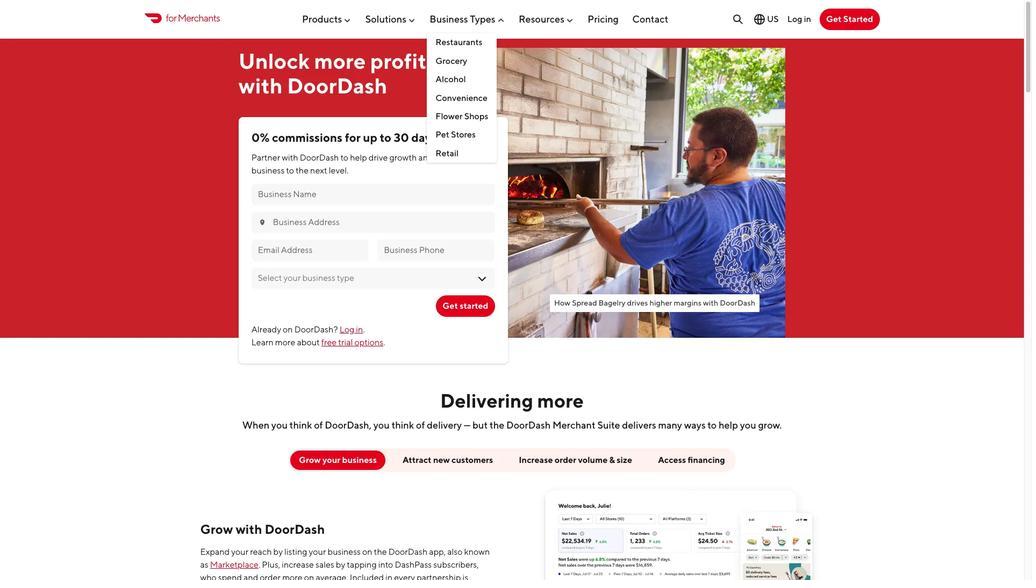 Task type: vqa. For each thing, say whether or not it's contained in the screenshot.
next
yes



Task type: locate. For each thing, give the bounding box(es) containing it.
1 horizontal spatial the
[[374, 547, 387, 557]]

your down doordash, on the left bottom of page
[[322, 455, 340, 465]]

in right us
[[804, 14, 811, 24]]

1 vertical spatial order
[[260, 573, 281, 581]]

1 vertical spatial grow
[[200, 522, 233, 537]]

started
[[460, 301, 488, 311]]

1 horizontal spatial .
[[363, 325, 365, 335]]

1 horizontal spatial get
[[826, 14, 841, 24]]

2 horizontal spatial in
[[804, 14, 811, 24]]

with up the reach
[[236, 522, 262, 537]]

free trial options link
[[321, 337, 383, 348]]

1 horizontal spatial and
[[418, 153, 433, 163]]

many
[[658, 420, 682, 431]]

get started button
[[436, 295, 495, 317]]

how
[[554, 298, 570, 307]]

Business Name text field
[[258, 189, 488, 200]]

doordash right margins
[[720, 298, 755, 307]]

0 horizontal spatial in
[[356, 325, 363, 335]]

by inside 'expand your reach by listing your business on the doordash app, also known as'
[[273, 547, 283, 557]]

1 horizontal spatial in
[[386, 573, 392, 581]]

1 vertical spatial and
[[244, 573, 258, 581]]

get for get started
[[826, 14, 841, 24]]

0 horizontal spatial by
[[273, 547, 283, 557]]

1 horizontal spatial log
[[787, 14, 802, 24]]

business inside grow your business button
[[342, 455, 377, 465]]

doordash up dashpass
[[388, 547, 427, 557]]

your inside partner with doordash to help drive growth and take your business to the next level.
[[453, 153, 470, 163]]

0 vertical spatial for
[[166, 13, 176, 24]]

grow inside chevron right tab panel
[[200, 522, 233, 537]]

drive
[[369, 153, 388, 163]]

pricing link
[[588, 9, 619, 29]]

1 horizontal spatial think
[[392, 420, 414, 431]]

log in link right us
[[787, 14, 811, 24]]

flower shops
[[436, 111, 488, 121]]

ways
[[684, 420, 706, 431]]

0 vertical spatial the
[[296, 165, 309, 176]]

pricing
[[588, 13, 619, 25]]

in down into
[[386, 573, 392, 581]]

0 horizontal spatial log in link
[[340, 325, 363, 335]]

suite
[[597, 420, 620, 431]]

to left next
[[286, 165, 294, 176]]

and down marketplace
[[244, 573, 258, 581]]

2 horizontal spatial on
[[362, 547, 372, 557]]

2 vertical spatial business
[[328, 547, 361, 557]]

doordash up listing
[[265, 522, 325, 537]]

tapping
[[347, 560, 377, 570]]

business types
[[430, 13, 495, 25]]

pet stores
[[436, 130, 476, 140]]

of left delivery
[[416, 420, 425, 431]]

pet
[[436, 130, 449, 140]]

expand your reach by listing your business on the doordash app, also known as
[[200, 547, 490, 570]]

0 horizontal spatial and
[[244, 573, 258, 581]]

1 you from the left
[[271, 420, 288, 431]]

1 horizontal spatial on
[[304, 573, 314, 581]]

who
[[200, 573, 217, 581]]

0 vertical spatial .
[[363, 325, 365, 335]]

doordash up 0% commissions for up to 30 days
[[287, 73, 387, 98]]

more right learn
[[275, 337, 295, 348]]

on right already
[[283, 325, 293, 335]]

free
[[321, 337, 337, 348]]

help right ways
[[719, 420, 738, 431]]

for left up
[[345, 131, 361, 145]]

get for get started
[[443, 301, 458, 311]]

log right us
[[787, 14, 802, 24]]

0 vertical spatial on
[[283, 325, 293, 335]]

about
[[297, 337, 320, 348]]

0 vertical spatial order
[[555, 455, 576, 465]]

log in link up "free trial options" link
[[340, 325, 363, 335]]

help left drive
[[350, 153, 367, 163]]

access financing
[[658, 455, 725, 465]]

1 vertical spatial in
[[356, 325, 363, 335]]

0 vertical spatial log in link
[[787, 14, 811, 24]]

order left volume on the right bottom of the page
[[555, 455, 576, 465]]

0 horizontal spatial .
[[258, 560, 260, 570]]

attract new customers
[[403, 455, 493, 465]]

grow inside button
[[299, 455, 321, 465]]

Business Address text field
[[273, 216, 488, 228]]

included
[[350, 573, 384, 581]]

order inside . plus, increase sales by tapping into dashpass subscribers, who spend and order more on average. included in every partnership is
[[260, 573, 281, 581]]

. up options
[[363, 325, 365, 335]]

1 vertical spatial log
[[340, 325, 354, 335]]

the inside partner with doordash to help drive growth and take your business to the next level.
[[296, 165, 309, 176]]

1 vertical spatial help
[[719, 420, 738, 431]]

think
[[289, 420, 312, 431], [392, 420, 414, 431]]

0 horizontal spatial on
[[283, 325, 293, 335]]

alcohol
[[436, 74, 466, 84]]

1 horizontal spatial grow
[[299, 455, 321, 465]]

new
[[433, 455, 450, 465]]

0 vertical spatial help
[[350, 153, 367, 163]]

2 vertical spatial the
[[374, 547, 387, 557]]

increase order volume & size
[[519, 455, 632, 465]]

attract
[[403, 455, 431, 465]]

1 horizontal spatial help
[[719, 420, 738, 431]]

2 vertical spatial .
[[258, 560, 260, 570]]

. right the trial
[[383, 337, 385, 348]]

insights you can use image
[[533, 481, 824, 581]]

0 horizontal spatial order
[[260, 573, 281, 581]]

by
[[273, 547, 283, 557], [336, 560, 345, 570]]

. inside . plus, increase sales by tapping into dashpass subscribers, who spend and order more on average. included in every partnership is
[[258, 560, 260, 570]]

delivers
[[622, 420, 656, 431]]

0 vertical spatial log
[[787, 14, 802, 24]]

get inside get started button
[[826, 14, 841, 24]]

1 horizontal spatial order
[[555, 455, 576, 465]]

. left plus,
[[258, 560, 260, 570]]

the up into
[[374, 547, 387, 557]]

on inside . plus, increase sales by tapping into dashpass subscribers, who spend and order more on average. included in every partnership is
[[304, 573, 314, 581]]

0 horizontal spatial log
[[340, 325, 354, 335]]

more inside . plus, increase sales by tapping into dashpass subscribers, who spend and order more on average. included in every partnership is
[[282, 573, 302, 581]]

business
[[430, 13, 468, 25]]

0 vertical spatial business
[[251, 165, 284, 176]]

your
[[453, 153, 470, 163], [322, 455, 340, 465], [231, 547, 248, 557], [309, 547, 326, 557]]

0 horizontal spatial of
[[314, 420, 323, 431]]

products link
[[302, 9, 352, 29]]

order
[[555, 455, 576, 465], [260, 573, 281, 581]]

known
[[464, 547, 490, 557]]

volume
[[578, 455, 608, 465]]

the
[[296, 165, 309, 176], [490, 420, 504, 431], [374, 547, 387, 557]]

0 horizontal spatial for
[[166, 13, 176, 24]]

0 vertical spatial get
[[826, 14, 841, 24]]

1 vertical spatial business
[[342, 455, 377, 465]]

contact link
[[632, 9, 668, 29]]

order down plus,
[[260, 573, 281, 581]]

solutions
[[365, 13, 406, 25]]

get started
[[443, 301, 488, 311]]

0 horizontal spatial help
[[350, 153, 367, 163]]

1 vertical spatial on
[[362, 547, 372, 557]]

with up '0%'
[[239, 73, 283, 98]]

0 horizontal spatial get
[[443, 301, 458, 311]]

1 horizontal spatial of
[[416, 420, 425, 431]]

30
[[394, 131, 409, 145]]

business up . plus, increase sales by tapping into dashpass subscribers, who spend and order more on average. included in every partnership is
[[328, 547, 361, 557]]

2 you from the left
[[373, 420, 390, 431]]

0 vertical spatial by
[[273, 547, 283, 557]]

subscribers,
[[433, 560, 479, 570]]

you left grow.
[[740, 420, 756, 431]]

increase
[[519, 455, 553, 465]]

more down increase
[[282, 573, 302, 581]]

2 vertical spatial in
[[386, 573, 392, 581]]

products
[[302, 13, 342, 25]]

with right partner
[[282, 153, 298, 163]]

retail
[[436, 148, 459, 158]]

1 vertical spatial get
[[443, 301, 458, 311]]

on up tapping
[[362, 547, 372, 557]]

.
[[363, 325, 365, 335], [383, 337, 385, 348], [258, 560, 260, 570]]

profits
[[370, 48, 436, 74]]

up
[[363, 131, 377, 145]]

log
[[787, 14, 802, 24], [340, 325, 354, 335]]

the right "but"
[[490, 420, 504, 431]]

business types link
[[430, 9, 505, 29]]

for merchants link
[[144, 11, 220, 25]]

1 horizontal spatial you
[[373, 420, 390, 431]]

2 vertical spatial on
[[304, 573, 314, 581]]

business inside 'expand your reach by listing your business on the doordash app, also known as'
[[328, 547, 361, 557]]

0 vertical spatial and
[[418, 153, 433, 163]]

1 vertical spatial the
[[490, 420, 504, 431]]

0 horizontal spatial the
[[296, 165, 309, 176]]

1 horizontal spatial by
[[336, 560, 345, 570]]

access financing button
[[649, 451, 734, 470]]

doordash up next
[[300, 153, 339, 163]]

you right doordash, on the left bottom of page
[[373, 420, 390, 431]]

increase
[[282, 560, 314, 570]]

as
[[200, 560, 208, 570]]

get started
[[826, 14, 873, 24]]

contact
[[632, 13, 668, 25]]

in up "free trial options" link
[[356, 325, 363, 335]]

plus,
[[262, 560, 280, 570]]

think up "attract"
[[392, 420, 414, 431]]

reach
[[250, 547, 272, 557]]

your inside button
[[322, 455, 340, 465]]

for left merchants
[[166, 13, 176, 24]]

your right take
[[453, 153, 470, 163]]

partner
[[251, 153, 280, 163]]

when
[[242, 420, 269, 431]]

1 horizontal spatial for
[[345, 131, 361, 145]]

for
[[166, 13, 176, 24], [345, 131, 361, 145]]

0 horizontal spatial grow
[[200, 522, 233, 537]]

the left next
[[296, 165, 309, 176]]

shops
[[464, 111, 488, 121]]

and inside partner with doordash to help drive growth and take your business to the next level.
[[418, 153, 433, 163]]

get inside get started button
[[443, 301, 458, 311]]

delivering
[[440, 389, 533, 412]]

0 horizontal spatial think
[[289, 420, 312, 431]]

you right when
[[271, 420, 288, 431]]

&
[[609, 455, 615, 465]]

0 horizontal spatial you
[[271, 420, 288, 431]]

on
[[283, 325, 293, 335], [362, 547, 372, 557], [304, 573, 314, 581]]

1 vertical spatial by
[[336, 560, 345, 570]]

of left doordash, on the left bottom of page
[[314, 420, 323, 431]]

grow with doordash tab list
[[183, 449, 841, 581]]

grow for grow with doordash
[[200, 522, 233, 537]]

grow
[[299, 455, 321, 465], [200, 522, 233, 537]]

by up plus,
[[273, 547, 283, 557]]

options
[[354, 337, 383, 348]]

0 vertical spatial grow
[[299, 455, 321, 465]]

by up average.
[[336, 560, 345, 570]]

2 horizontal spatial you
[[740, 420, 756, 431]]

log up the trial
[[340, 325, 354, 335]]

doordash?
[[294, 325, 338, 335]]

on down increase
[[304, 573, 314, 581]]

2 horizontal spatial .
[[383, 337, 385, 348]]

business down partner
[[251, 165, 284, 176]]

help
[[350, 153, 367, 163], [719, 420, 738, 431]]

with right margins
[[703, 298, 718, 307]]

more down products link
[[314, 48, 366, 74]]

business inside partner with doordash to help drive growth and take your business to the next level.
[[251, 165, 284, 176]]

and left take
[[418, 153, 433, 163]]

the inside 'expand your reach by listing your business on the doordash app, also known as'
[[374, 547, 387, 557]]

business down doordash, on the left bottom of page
[[342, 455, 377, 465]]

already
[[251, 325, 281, 335]]

think right when
[[289, 420, 312, 431]]

1 think from the left
[[289, 420, 312, 431]]

with
[[239, 73, 283, 98], [282, 153, 298, 163], [703, 298, 718, 307], [236, 522, 262, 537]]

already on doordash? log in . learn more about free trial options .
[[251, 325, 385, 348]]

chevron right tab panel
[[183, 481, 841, 581]]



Task type: describe. For each thing, give the bounding box(es) containing it.
spend
[[218, 573, 242, 581]]

take
[[435, 153, 451, 163]]

merchant
[[553, 420, 595, 431]]

doordash down delivering more
[[506, 420, 551, 431]]

how spread bagelry drives higher margins with doordash
[[554, 298, 755, 307]]

marketplace
[[210, 560, 258, 570]]

grocery link
[[427, 52, 497, 70]]

more inside unlock more profits with doordash
[[314, 48, 366, 74]]

also
[[447, 547, 463, 557]]

listing
[[284, 547, 307, 557]]

0 vertical spatial in
[[804, 14, 811, 24]]

us
[[767, 14, 779, 24]]

Business Phone text field
[[384, 244, 488, 256]]

by inside . plus, increase sales by tapping into dashpass subscribers, who spend and order more on average. included in every partnership is
[[336, 560, 345, 570]]

margins
[[674, 298, 701, 307]]

marketplace link
[[210, 560, 258, 570]]

Email Address email field
[[258, 244, 362, 256]]

location pin image
[[258, 218, 267, 227]]

grow for grow your business
[[299, 455, 321, 465]]

grow your business
[[299, 455, 377, 465]]

on inside 'expand your reach by listing your business on the doordash app, also known as'
[[362, 547, 372, 557]]

customers
[[452, 455, 493, 465]]

app,
[[429, 547, 446, 557]]

more inside the already on doordash? log in . learn more about free trial options .
[[275, 337, 295, 348]]

unlock
[[239, 48, 310, 74]]

flower
[[436, 111, 463, 121]]

but
[[472, 420, 488, 431]]

attract new customers button
[[394, 451, 502, 470]]

expand
[[200, 547, 230, 557]]

2 think from the left
[[392, 420, 414, 431]]

0%
[[251, 131, 270, 145]]

level.
[[329, 165, 349, 176]]

convenience
[[436, 93, 487, 103]]

pet stores link
[[427, 126, 497, 144]]

globe line image
[[753, 13, 766, 26]]

log in
[[787, 14, 811, 24]]

learn
[[251, 337, 273, 348]]

into
[[378, 560, 393, 570]]

when you think of doordash, you think of delivery — but the doordash merchant suite delivers many ways to help you grow.
[[242, 420, 782, 431]]

drives
[[627, 298, 648, 307]]

increase order volume & size button
[[510, 451, 641, 470]]

bagelry
[[599, 298, 625, 307]]

3 you from the left
[[740, 420, 756, 431]]

types
[[470, 13, 495, 25]]

—
[[464, 420, 470, 431]]

and inside . plus, increase sales by tapping into dashpass subscribers, who spend and order more on average. included in every partnership is
[[244, 573, 258, 581]]

access
[[658, 455, 686, 465]]

doordash inside 'expand your reach by listing your business on the doordash app, also known as'
[[388, 547, 427, 557]]

for merchants
[[166, 13, 220, 24]]

restaurants
[[436, 37, 482, 47]]

grocery
[[436, 56, 467, 66]]

retail link
[[427, 144, 497, 163]]

order inside button
[[555, 455, 576, 465]]

log inside the already on doordash? log in . learn more about free trial options .
[[340, 325, 354, 335]]

on inside the already on doordash? log in . learn more about free trial options .
[[283, 325, 293, 335]]

spread bagelry image
[[461, 48, 785, 338]]

financing
[[688, 455, 725, 465]]

your up marketplace
[[231, 547, 248, 557]]

1 vertical spatial log in link
[[340, 325, 363, 335]]

delivering more
[[440, 389, 584, 412]]

more up merchant
[[537, 389, 584, 412]]

flower shops link
[[427, 107, 497, 126]]

to right ways
[[708, 420, 717, 431]]

with inside unlock more profits with doordash
[[239, 73, 283, 98]]

grow.
[[758, 420, 782, 431]]

to up "level."
[[340, 153, 348, 163]]

resources link
[[519, 9, 574, 29]]

your up sales
[[309, 547, 326, 557]]

unlock more profits with doordash
[[239, 48, 436, 98]]

doordash inside partner with doordash to help drive growth and take your business to the next level.
[[300, 153, 339, 163]]

delivery
[[427, 420, 462, 431]]

every
[[394, 573, 415, 581]]

dashpass
[[395, 560, 432, 570]]

with inside chevron right tab panel
[[236, 522, 262, 537]]

in inside the already on doordash? log in . learn more about free trial options .
[[356, 325, 363, 335]]

spread
[[572, 298, 597, 307]]

convenience link
[[427, 89, 497, 107]]

size
[[617, 455, 632, 465]]

0% commissions for up to 30 days
[[251, 131, 437, 145]]

with inside partner with doordash to help drive growth and take your business to the next level.
[[282, 153, 298, 163]]

alcohol link
[[427, 70, 497, 89]]

restaurants link
[[427, 34, 497, 52]]

grow your business button
[[290, 451, 385, 470]]

to right up
[[380, 131, 391, 145]]

2 of from the left
[[416, 420, 425, 431]]

1 vertical spatial for
[[345, 131, 361, 145]]

doordash inside unlock more profits with doordash
[[287, 73, 387, 98]]

stores
[[451, 130, 476, 140]]

growth
[[389, 153, 417, 163]]

started
[[843, 14, 873, 24]]

2 horizontal spatial the
[[490, 420, 504, 431]]

for inside 'link'
[[166, 13, 176, 24]]

partnership
[[417, 573, 461, 581]]

1 vertical spatial .
[[383, 337, 385, 348]]

. plus, increase sales by tapping into dashpass subscribers, who spend and order more on average. included in every partnership is
[[200, 560, 479, 581]]

resources
[[519, 13, 564, 25]]

how spread bagelry drives higher margins with doordash link
[[550, 295, 760, 312]]

1 horizontal spatial log in link
[[787, 14, 811, 24]]

1 of from the left
[[314, 420, 323, 431]]

sales
[[316, 560, 334, 570]]

help inside partner with doordash to help drive growth and take your business to the next level.
[[350, 153, 367, 163]]

higher
[[650, 298, 672, 307]]

partner with doordash to help drive growth and take your business to the next level.
[[251, 153, 470, 176]]

commissions
[[272, 131, 342, 145]]

is
[[463, 573, 468, 581]]

get started button
[[820, 9, 880, 30]]

in inside . plus, increase sales by tapping into dashpass subscribers, who spend and order more on average. included in every partnership is
[[386, 573, 392, 581]]



